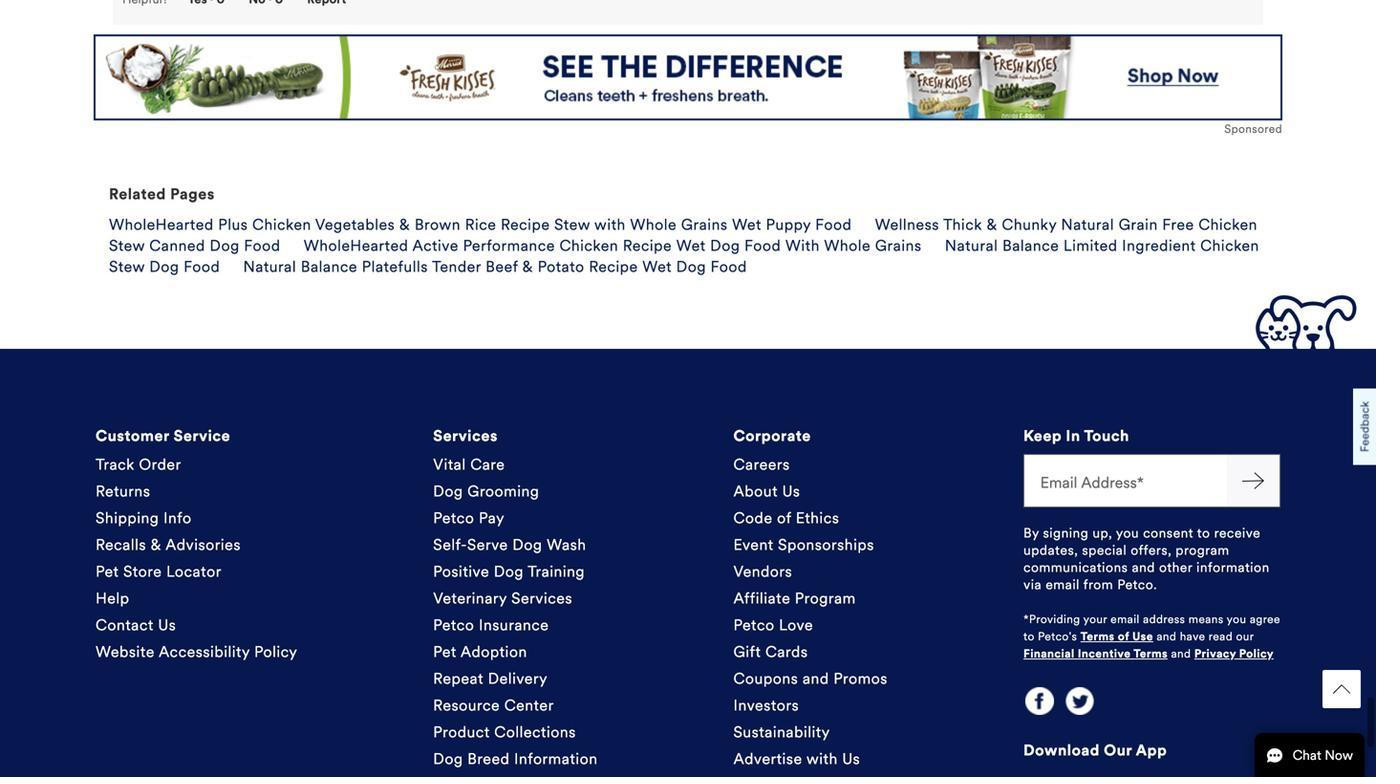 Task type: vqa. For each thing, say whether or not it's contained in the screenshot.
The Ear
no



Task type: describe. For each thing, give the bounding box(es) containing it.
gift cards link
[[734, 642, 808, 662]]

natural balance platefulls tender beef & potato recipe wet dog food link
[[243, 257, 747, 276]]

advisories
[[165, 535, 241, 555]]

2 horizontal spatial wet
[[732, 215, 762, 234]]

accessibility
[[159, 642, 250, 662]]

in
[[1066, 426, 1081, 446]]

signing
[[1043, 525, 1089, 542]]

0 vertical spatial grains
[[681, 215, 728, 234]]

wholehearted plus chicken  vegetables & brown rice recipe stew with whole grains wet puppy food link
[[109, 215, 852, 234]]

code
[[734, 509, 773, 528]]

careers
[[734, 455, 790, 474]]

investors
[[734, 696, 799, 715]]

petco's terms of use and have read our financial incentive terms and privacy policy
[[1024, 630, 1274, 661]]

natural balance limited ingredient chicken stew dog food link
[[109, 236, 1260, 276]]

canned
[[149, 236, 205, 255]]

0 vertical spatial whole
[[630, 215, 677, 234]]

repeat
[[433, 669, 484, 688]]

contact
[[96, 616, 154, 635]]

thick
[[944, 215, 983, 234]]

sponsored link
[[94, 34, 1283, 138]]

0 vertical spatial with
[[595, 215, 626, 234]]

sponsorships
[[778, 535, 875, 555]]

by signing up, you consent to receive updates, special offers, program communications and other information via email from petco.
[[1024, 525, 1270, 593]]

1 vertical spatial terms
[[1134, 647, 1168, 661]]

recipe for wet
[[589, 257, 638, 276]]

receive
[[1215, 525, 1261, 542]]

training
[[528, 562, 585, 581]]

advertise with us link
[[734, 750, 861, 769]]

pages
[[170, 184, 215, 203]]

and inside corporate careers about us code of ethics event sponsorships vendors affiliate program petco love gift cards coupons and promos investors sustainability advertise with us
[[803, 669, 829, 688]]

content helpfulness group
[[122, 0, 356, 10]]

veterinary
[[433, 589, 507, 608]]

of inside the petco's terms of use and have read our financial incentive terms and privacy policy
[[1118, 630, 1130, 644]]

us inside customer service track order returns shipping info recalls & advisories pet store locator help contact us website accessibility policy
[[158, 616, 176, 635]]

resource center link
[[433, 696, 554, 715]]

special
[[1083, 542, 1127, 559]]

balance for platefulls
[[301, 257, 358, 276]]

natural for natural balance platefulls tender beef & potato recipe wet dog food
[[243, 257, 297, 276]]

1 horizontal spatial whole
[[824, 236, 871, 255]]

active
[[413, 236, 459, 255]]

chicken right plus
[[252, 215, 311, 234]]

1 vertical spatial grains
[[876, 236, 922, 255]]

care
[[471, 455, 505, 474]]

corporate
[[734, 426, 811, 446]]

rice
[[465, 215, 497, 234]]

petco.
[[1118, 577, 1158, 593]]

incentive
[[1078, 647, 1131, 661]]

email inside by signing up, you consent to receive updates, special offers, program communications and other information via email from petco.
[[1046, 577, 1080, 593]]

of inside corporate careers about us code of ethics event sponsorships vendors affiliate program petco love gift cards coupons and promos investors sustainability advertise with us
[[777, 509, 792, 528]]

sustainability
[[734, 723, 830, 742]]

insurance
[[479, 616, 549, 635]]

careers link
[[734, 455, 790, 474]]

vital care link
[[433, 455, 505, 474]]

2 horizontal spatial us
[[843, 750, 861, 769]]

about
[[734, 482, 778, 501]]

sponsored
[[1225, 122, 1283, 136]]

natural balance limited ingredient chicken stew dog food
[[109, 236, 1260, 276]]

food inside natural balance limited ingredient chicken stew dog food
[[184, 257, 220, 276]]

track order link
[[96, 455, 181, 474]]

event sponsorships link
[[734, 535, 875, 555]]

and down address
[[1157, 630, 1177, 644]]

information
[[1197, 559, 1270, 576]]

terms of use link
[[1081, 630, 1154, 644]]

love
[[779, 616, 814, 635]]

dog inside natural balance limited ingredient chicken stew dog food
[[149, 257, 179, 276]]

gift
[[734, 642, 761, 662]]

corporate careers about us code of ethics event sponsorships vendors affiliate program petco love gift cards coupons and promos investors sustainability advertise with us
[[734, 426, 888, 769]]

arrow right 12 button
[[1228, 454, 1281, 508]]

and inside by signing up, you consent to receive updates, special offers, program communications and other information via email from petco.
[[1132, 559, 1156, 576]]

veterinary services link
[[433, 589, 573, 608]]

financial
[[1024, 647, 1075, 661]]

policy inside the petco's terms of use and have read our financial incentive terms and privacy policy
[[1240, 647, 1274, 661]]

consent
[[1144, 525, 1194, 542]]

sustainability link
[[734, 723, 830, 742]]

beef
[[486, 257, 518, 276]]

have
[[1180, 630, 1206, 644]]

wholehearted for wholehearted active performance chicken recipe wet dog food with whole grains
[[304, 236, 409, 255]]

download
[[1024, 741, 1100, 760]]

styled arrow button link
[[1323, 670, 1361, 708]]

stew for canned
[[109, 236, 145, 255]]

stew inside natural balance limited ingredient chicken stew dog food
[[109, 257, 145, 276]]

puppy
[[766, 215, 811, 234]]

natural balance platefulls tender beef & potato recipe wet dog food
[[243, 257, 747, 276]]

related
[[109, 184, 166, 203]]

positive dog training link
[[433, 562, 585, 581]]

petco pay link
[[433, 509, 505, 528]]

food inside wellness thick & chunky natural grain free chicken stew canned dog food
[[244, 236, 281, 255]]

balance for limited
[[1003, 236, 1060, 255]]

vegetables
[[315, 215, 395, 234]]

1 horizontal spatial us
[[783, 482, 801, 501]]

0 vertical spatial services
[[433, 426, 498, 446]]

program
[[795, 589, 856, 608]]

ethics
[[796, 509, 840, 528]]

help link
[[96, 589, 130, 608]]

locator
[[166, 562, 222, 581]]

limited
[[1064, 236, 1118, 255]]

customer service track order returns shipping info recalls & advisories pet store locator help contact us website accessibility policy
[[96, 426, 298, 662]]

keep in touch
[[1024, 426, 1130, 446]]

program
[[1176, 542, 1230, 559]]

chicken inside wellness thick & chunky natural grain free chicken stew canned dog food
[[1199, 215, 1258, 234]]

ingredient
[[1123, 236, 1196, 255]]



Task type: locate. For each thing, give the bounding box(es) containing it.
0 vertical spatial email
[[1046, 577, 1080, 593]]

read
[[1209, 630, 1233, 644]]

vendors
[[734, 562, 793, 581]]

chicken right the free
[[1199, 215, 1258, 234]]

of right code
[[777, 509, 792, 528]]

store
[[123, 562, 162, 581]]

download our app
[[1024, 741, 1168, 760]]

service
[[174, 426, 231, 446]]

our
[[1104, 741, 1133, 760]]

stew for with
[[555, 215, 591, 234]]

self-serve dog wash link
[[433, 535, 587, 555]]

1 vertical spatial stew
[[109, 236, 145, 255]]

pet inside services vital care dog grooming petco pay self-serve dog wash positive dog training veterinary services petco insurance pet adoption repeat delivery resource center product collections dog breed information
[[433, 642, 457, 662]]

related pages
[[109, 184, 215, 203]]

grooming
[[468, 482, 540, 501]]

1 horizontal spatial to
[[1198, 525, 1211, 542]]

policy inside customer service track order returns shipping info recalls & advisories pet store locator help contact us website accessibility policy
[[254, 642, 298, 662]]

0 vertical spatial wholehearted
[[109, 215, 214, 234]]

email
[[1046, 577, 1080, 593], [1111, 612, 1140, 627]]

0 vertical spatial to
[[1198, 525, 1211, 542]]

0 vertical spatial recipe
[[501, 215, 550, 234]]

recalls & advisories link
[[96, 535, 241, 555]]

wholehearted plus chicken  vegetables & brown rice recipe stew with whole grains wet puppy food
[[109, 215, 852, 234]]

& inside customer service track order returns shipping info recalls & advisories pet store locator help contact us website accessibility policy
[[151, 535, 162, 555]]

natural up limited
[[1062, 215, 1115, 234]]

grains up natural balance limited ingredient chicken stew dog food
[[681, 215, 728, 234]]

pet up help
[[96, 562, 119, 581]]

product collections link
[[433, 723, 576, 742]]

0 horizontal spatial terms
[[1081, 630, 1115, 644]]

0 horizontal spatial grains
[[681, 215, 728, 234]]

scroll to top image
[[1334, 681, 1351, 698]]

brown
[[415, 215, 461, 234]]

0 horizontal spatial balance
[[301, 257, 358, 276]]

1 vertical spatial with
[[807, 750, 838, 769]]

petco inside corporate careers about us code of ethics event sponsorships vendors affiliate program petco love gift cards coupons and promos investors sustainability advertise with us
[[734, 616, 775, 635]]

use
[[1133, 630, 1154, 644]]

communications
[[1024, 559, 1128, 576]]

adoption
[[461, 642, 527, 662]]

grains
[[681, 215, 728, 234], [876, 236, 922, 255]]

stew
[[555, 215, 591, 234], [109, 236, 145, 255], [109, 257, 145, 276]]

1 vertical spatial to
[[1024, 630, 1035, 644]]

0 vertical spatial balance
[[1003, 236, 1060, 255]]

1 horizontal spatial natural
[[945, 236, 998, 255]]

stew inside wellness thick & chunky natural grain free chicken stew canned dog food
[[109, 236, 145, 255]]

to inside *providing your email address means you agree to
[[1024, 630, 1035, 644]]

chicken inside natural balance limited ingredient chicken stew dog food
[[1201, 236, 1260, 255]]

0 vertical spatial us
[[783, 482, 801, 501]]

whole
[[630, 215, 677, 234], [824, 236, 871, 255]]

0 horizontal spatial wet
[[643, 257, 672, 276]]

1 horizontal spatial pet
[[433, 642, 457, 662]]

0 horizontal spatial with
[[595, 215, 626, 234]]

performance
[[463, 236, 555, 255]]

order
[[139, 455, 181, 474]]

of left use
[[1118, 630, 1130, 644]]

services vital care dog grooming petco pay self-serve dog wash positive dog training veterinary services petco insurance pet adoption repeat delivery resource center product collections dog breed information
[[433, 426, 598, 769]]

about us link
[[734, 482, 801, 501]]

resource
[[433, 696, 500, 715]]

pet up 'repeat'
[[433, 642, 457, 662]]

you inside *providing your email address means you agree to
[[1227, 612, 1247, 627]]

food down canned
[[184, 257, 220, 276]]

1 horizontal spatial with
[[807, 750, 838, 769]]

natural inside wellness thick & chunky natural grain free chicken stew canned dog food
[[1062, 215, 1115, 234]]

0 vertical spatial stew
[[555, 215, 591, 234]]

petco love link
[[734, 616, 814, 635]]

submit email address image
[[1242, 469, 1265, 492]]

balance down 'chunky'
[[1003, 236, 1060, 255]]

pet inside customer service track order returns shipping info recalls & advisories pet store locator help contact us website accessibility policy
[[96, 562, 119, 581]]

petco up self-
[[433, 509, 475, 528]]

1 horizontal spatial wet
[[677, 236, 706, 255]]

app
[[1136, 741, 1168, 760]]

via
[[1024, 577, 1042, 593]]

code of ethics link
[[734, 509, 840, 528]]

2 vertical spatial recipe
[[589, 257, 638, 276]]

wellness thick & chunky natural grain free chicken stew canned dog food
[[109, 215, 1258, 255]]

policy
[[254, 642, 298, 662], [1240, 647, 1274, 661]]

promos
[[834, 669, 888, 688]]

2 vertical spatial us
[[843, 750, 861, 769]]

delivery
[[488, 669, 548, 688]]

wholehearted active performance chicken recipe wet dog food with whole grains link
[[304, 236, 922, 255]]

1 vertical spatial whole
[[824, 236, 871, 255]]

1 vertical spatial of
[[1118, 630, 1130, 644]]

event
[[734, 535, 774, 555]]

1 horizontal spatial grains
[[876, 236, 922, 255]]

customer
[[96, 426, 170, 446]]

breed
[[468, 750, 510, 769]]

1 horizontal spatial terms
[[1134, 647, 1168, 661]]

email up terms of use link
[[1111, 612, 1140, 627]]

1 vertical spatial you
[[1227, 612, 1247, 627]]

wellness
[[875, 215, 940, 234]]

services down training
[[512, 589, 573, 608]]

0 horizontal spatial pet
[[96, 562, 119, 581]]

1 vertical spatial pet
[[433, 642, 457, 662]]

pet adoption link
[[433, 642, 527, 662]]

0 vertical spatial pet
[[96, 562, 119, 581]]

petco up gift
[[734, 616, 775, 635]]

track
[[96, 455, 135, 474]]

to inside by signing up, you consent to receive updates, special offers, program communications and other information via email from petco.
[[1198, 525, 1211, 542]]

dog breed information link
[[433, 750, 598, 769]]

from
[[1084, 577, 1114, 593]]

2 vertical spatial wet
[[643, 257, 672, 276]]

us up website accessibility policy link
[[158, 616, 176, 635]]

1 horizontal spatial wholehearted
[[304, 236, 409, 255]]

dog inside wellness thick & chunky natural grain free chicken stew canned dog food
[[210, 236, 240, 255]]

us
[[783, 482, 801, 501], [158, 616, 176, 635], [843, 750, 861, 769]]

recalls
[[96, 535, 146, 555]]

chicken right ingredient
[[1201, 236, 1260, 255]]

dog grooming link
[[433, 482, 540, 501]]

1 vertical spatial natural
[[945, 236, 998, 255]]

0 horizontal spatial us
[[158, 616, 176, 635]]

food down wellness thick & chunky natural grain free chicken stew canned dog food link
[[711, 257, 747, 276]]

to up "financial"
[[1024, 630, 1035, 644]]

petco down veterinary
[[433, 616, 475, 635]]

affiliate program link
[[734, 589, 856, 608]]

0 horizontal spatial policy
[[254, 642, 298, 662]]

0 horizontal spatial of
[[777, 509, 792, 528]]

balance down vegetables
[[301, 257, 358, 276]]

terms up financial incentive terms link
[[1081, 630, 1115, 644]]

recipe
[[501, 215, 550, 234], [623, 236, 672, 255], [589, 257, 638, 276]]

website accessibility policy link
[[96, 642, 298, 662]]

positive
[[433, 562, 490, 581]]

& inside wellness thick & chunky natural grain free chicken stew canned dog food
[[987, 215, 998, 234]]

agree
[[1250, 612, 1281, 627]]

wholehearted up canned
[[109, 215, 214, 234]]

email down communications
[[1046, 577, 1080, 593]]

returns
[[96, 482, 150, 501]]

to up program
[[1198, 525, 1211, 542]]

0 vertical spatial you
[[1116, 525, 1140, 542]]

balance inside natural balance limited ingredient chicken stew dog food
[[1003, 236, 1060, 255]]

natural down the thick
[[945, 236, 998, 255]]

services up vital care link
[[433, 426, 498, 446]]

means
[[1189, 612, 1224, 627]]

policy right accessibility
[[254, 642, 298, 662]]

1 vertical spatial services
[[512, 589, 573, 608]]

natural down plus
[[243, 257, 297, 276]]

& right the thick
[[987, 215, 998, 234]]

wholehearted active performance chicken recipe wet dog food with whole grains
[[304, 236, 922, 255]]

with up wholehearted active performance chicken recipe wet dog food with whole grains
[[595, 215, 626, 234]]

1 horizontal spatial balance
[[1003, 236, 1060, 255]]

and up petco. on the bottom right
[[1132, 559, 1156, 576]]

advertise
[[734, 750, 803, 769]]

vital
[[433, 455, 466, 474]]

0 horizontal spatial natural
[[243, 257, 297, 276]]

None email field
[[1024, 454, 1228, 508]]

1 horizontal spatial services
[[512, 589, 573, 608]]

and down cards
[[803, 669, 829, 688]]

0 horizontal spatial you
[[1116, 525, 1140, 542]]

tender
[[432, 257, 481, 276]]

product
[[433, 723, 490, 742]]

you inside by signing up, you consent to receive updates, special offers, program communications and other information via email from petco.
[[1116, 525, 1140, 542]]

whole right with at top right
[[824, 236, 871, 255]]

coupons
[[734, 669, 799, 688]]

wholehearted for wholehearted plus chicken  vegetables & brown rice recipe stew with whole grains wet puppy food
[[109, 215, 214, 234]]

chunky
[[1002, 215, 1057, 234]]

terms down use
[[1134, 647, 1168, 661]]

stew up potato
[[555, 215, 591, 234]]

keep
[[1024, 426, 1062, 446]]

policy down our
[[1240, 647, 1274, 661]]

1 vertical spatial wholehearted
[[304, 236, 409, 255]]

stew down related
[[109, 257, 145, 276]]

wholehearted down vegetables
[[304, 236, 409, 255]]

2 vertical spatial natural
[[243, 257, 297, 276]]

natural for natural balance limited ingredient chicken stew dog food
[[945, 236, 998, 255]]

of
[[777, 509, 792, 528], [1118, 630, 1130, 644]]

1 vertical spatial email
[[1111, 612, 1140, 627]]

with inside corporate careers about us code of ethics event sponsorships vendors affiliate program petco love gift cards coupons and promos investors sustainability advertise with us
[[807, 750, 838, 769]]

and down have
[[1172, 647, 1192, 661]]

2 horizontal spatial natural
[[1062, 215, 1115, 234]]

us up the code of ethics link
[[783, 482, 801, 501]]

1 horizontal spatial email
[[1111, 612, 1140, 627]]

stew left canned
[[109, 236, 145, 255]]

affiliate
[[734, 589, 791, 608]]

cards
[[766, 642, 808, 662]]

1 vertical spatial balance
[[301, 257, 358, 276]]

us down promos
[[843, 750, 861, 769]]

0 vertical spatial natural
[[1062, 215, 1115, 234]]

whole up natural balance limited ingredient chicken stew dog food
[[630, 215, 677, 234]]

with down sustainability link
[[807, 750, 838, 769]]

food up with at top right
[[816, 215, 852, 234]]

address
[[1144, 612, 1186, 627]]

grains down wellness
[[876, 236, 922, 255]]

with
[[786, 236, 820, 255]]

& up pet store locator "link"
[[151, 535, 162, 555]]

recipe for stew
[[501, 215, 550, 234]]

0 horizontal spatial wholehearted
[[109, 215, 214, 234]]

& left brown
[[400, 215, 410, 234]]

natural inside natural balance limited ingredient chicken stew dog food
[[945, 236, 998, 255]]

plus
[[218, 215, 248, 234]]

food down puppy
[[745, 236, 781, 255]]

you up our
[[1227, 612, 1247, 627]]

email inside *providing your email address means you agree to
[[1111, 612, 1140, 627]]

2 vertical spatial stew
[[109, 257, 145, 276]]

help
[[96, 589, 130, 608]]

0 horizontal spatial to
[[1024, 630, 1035, 644]]

0 horizontal spatial whole
[[630, 215, 677, 234]]

vendors link
[[734, 562, 793, 581]]

you right up,
[[1116, 525, 1140, 542]]

0 horizontal spatial email
[[1046, 577, 1080, 593]]

financial incentive terms link
[[1024, 647, 1168, 661]]

& right beef
[[523, 257, 533, 276]]

balance
[[1003, 236, 1060, 255], [301, 257, 358, 276]]

1 vertical spatial wet
[[677, 236, 706, 255]]

collections
[[495, 723, 576, 742]]

other
[[1160, 559, 1193, 576]]

chicken up potato
[[560, 236, 619, 255]]

0 vertical spatial terms
[[1081, 630, 1115, 644]]

1 vertical spatial recipe
[[623, 236, 672, 255]]

0 vertical spatial of
[[777, 509, 792, 528]]

returns link
[[96, 482, 150, 501]]

1 horizontal spatial of
[[1118, 630, 1130, 644]]

wash
[[547, 535, 587, 555]]

pet
[[96, 562, 119, 581], [433, 642, 457, 662]]

*providing
[[1024, 612, 1081, 627]]

food down plus
[[244, 236, 281, 255]]

0 vertical spatial wet
[[732, 215, 762, 234]]

*providing your email address means you agree to
[[1024, 612, 1281, 644]]

1 vertical spatial us
[[158, 616, 176, 635]]

0 horizontal spatial services
[[433, 426, 498, 446]]

1 horizontal spatial you
[[1227, 612, 1247, 627]]

updates,
[[1024, 542, 1079, 559]]

1 horizontal spatial policy
[[1240, 647, 1274, 661]]



